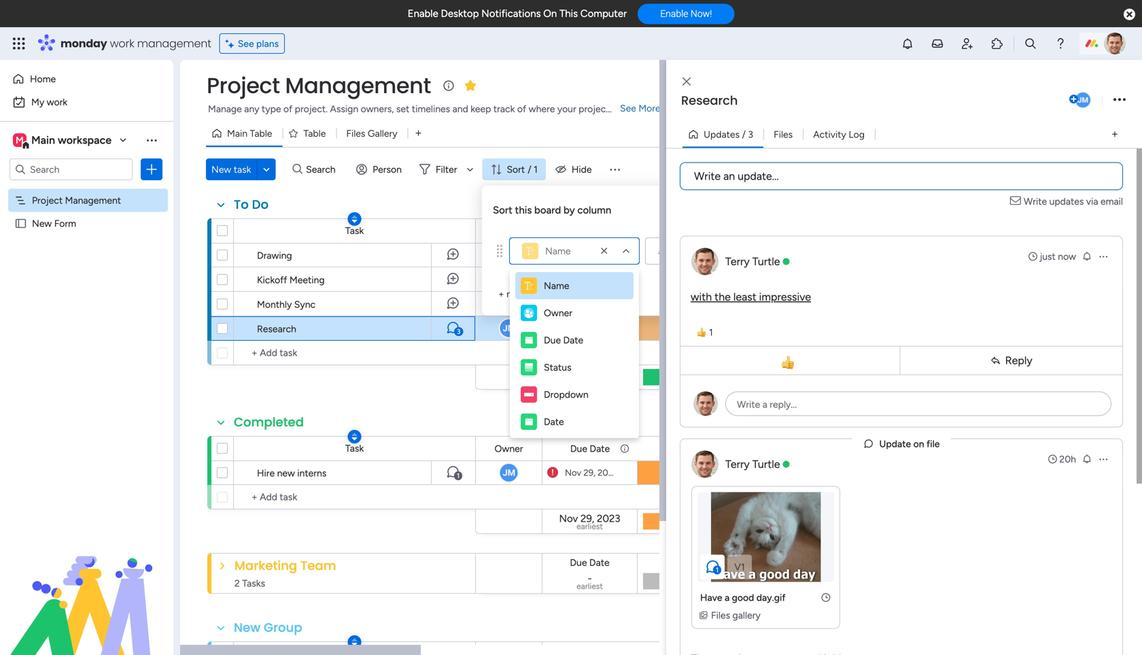Task type: vqa. For each thing, say whether or not it's contained in the screenshot.
Add To Favorites icon
no



Task type: locate. For each thing, give the bounding box(es) containing it.
monday work management
[[61, 36, 211, 51]]

1 horizontal spatial new
[[507, 288, 525, 300]]

home option
[[8, 68, 165, 90]]

write left updates
[[1024, 196, 1048, 207]]

/ up "this"
[[528, 164, 532, 175]]

earliest down nov 29, 2023 earliest
[[577, 581, 603, 591]]

sort this board by column
[[493, 204, 612, 216]]

task
[[345, 225, 364, 236], [345, 443, 364, 454]]

remove from favorites image
[[464, 79, 477, 92]]

1 vertical spatial owner field
[[492, 441, 527, 456]]

new left 'group'
[[234, 619, 261, 636]]

sort desc image
[[352, 432, 358, 442], [352, 637, 358, 647]]

main for main table
[[227, 128, 248, 139]]

0 horizontal spatial see
[[238, 38, 254, 49]]

column information image
[[620, 443, 631, 454]]

oct 31, 2023 up dropdown
[[561, 368, 619, 380]]

new right hire
[[277, 467, 295, 479]]

my work link
[[8, 91, 165, 113]]

0 horizontal spatial 1 button
[[431, 461, 476, 485]]

nov for nov 29, 2023
[[565, 467, 582, 478]]

0 vertical spatial terry turtle link
[[726, 255, 781, 268]]

/ for 1
[[528, 164, 532, 175]]

0 vertical spatial write
[[695, 170, 721, 183]]

2023 down nov 29, 2023
[[597, 512, 621, 525]]

reminder image right 20h
[[1082, 453, 1093, 464]]

2 sort desc image from the top
[[352, 637, 358, 647]]

show board description image
[[441, 79, 457, 93]]

date left column information image
[[590, 443, 610, 454]]

2 enable from the left
[[661, 8, 689, 19]]

0 horizontal spatial 3
[[457, 328, 461, 336]]

arrow down image
[[462, 161, 479, 178]]

see
[[238, 38, 254, 49], [620, 102, 637, 114]]

0 vertical spatial earliest
[[577, 521, 603, 531]]

0 horizontal spatial a
[[725, 592, 730, 603]]

name up v2 overdue deadline image
[[544, 280, 570, 292]]

of right type
[[284, 103, 293, 115]]

reply...
[[770, 399, 797, 410]]

reply
[[1006, 354, 1033, 367]]

new for new task
[[212, 164, 231, 175]]

research down the close image
[[682, 92, 738, 109]]

new inside button
[[507, 288, 525, 300]]

terry turtle up with the least impressive
[[726, 255, 781, 268]]

nov right v2 overdue deadline icon
[[565, 467, 582, 478]]

terry turtle link up with the least impressive
[[726, 255, 781, 268]]

oct right 'v2 done deadline' "image"
[[565, 274, 580, 285]]

1 vertical spatial task
[[345, 443, 364, 454]]

1 vertical spatial due date
[[544, 334, 584, 346]]

options image up add view image at top right
[[1114, 91, 1127, 109]]

work for monday
[[110, 36, 134, 51]]

write for write a reply...
[[737, 399, 761, 410]]

see plans button
[[220, 33, 285, 54]]

a
[[763, 399, 768, 410], [725, 592, 730, 603]]

updates
[[704, 129, 740, 140]]

1 vertical spatial management
[[65, 195, 121, 206]]

0 horizontal spatial project
[[32, 195, 63, 206]]

/ inside 'button'
[[743, 129, 746, 140]]

table down project.
[[304, 128, 326, 139]]

name
[[546, 245, 571, 257], [544, 280, 570, 292]]

2023
[[595, 274, 616, 285], [593, 298, 613, 309], [596, 368, 619, 380], [598, 467, 618, 478], [597, 512, 621, 525]]

a right have
[[725, 592, 730, 603]]

hide button
[[550, 159, 600, 180]]

0 vertical spatial options image
[[1114, 91, 1127, 109]]

this
[[560, 7, 578, 20]]

a for have
[[725, 592, 730, 603]]

31, up dropdown
[[581, 368, 593, 380]]

new inside list box
[[32, 218, 52, 229]]

1 vertical spatial new
[[277, 467, 295, 479]]

1 vertical spatial sort
[[493, 204, 513, 216]]

nov inside nov 29, 2023 earliest
[[560, 512, 579, 525]]

2 earliest from the top
[[577, 581, 603, 591]]

1 horizontal spatial enable
[[661, 8, 689, 19]]

management up form
[[65, 195, 121, 206]]

this
[[515, 204, 532, 216]]

2 terry turtle from the top
[[726, 458, 781, 471]]

project management up form
[[32, 195, 121, 206]]

1 vertical spatial see
[[620, 102, 637, 114]]

group
[[264, 619, 303, 636]]

Due Date field
[[567, 223, 614, 238], [567, 441, 614, 456], [567, 555, 613, 570]]

date
[[590, 225, 610, 237], [564, 334, 584, 346], [544, 416, 564, 428], [590, 443, 610, 454], [590, 557, 610, 568]]

1 vertical spatial terry
[[726, 458, 750, 471]]

date up '-'
[[590, 557, 610, 568]]

0 vertical spatial owner
[[495, 225, 524, 237]]

main table button
[[206, 122, 283, 144]]

of right 'track'
[[518, 103, 527, 115]]

1 horizontal spatial see
[[620, 102, 637, 114]]

files
[[347, 128, 366, 139], [774, 129, 793, 140], [712, 610, 731, 621]]

timelines
[[412, 103, 450, 115]]

close image
[[683, 77, 691, 87]]

1 vertical spatial terry turtle
[[726, 458, 781, 471]]

name left mar
[[546, 245, 571, 257]]

2 reminder image from the top
[[1082, 453, 1093, 464]]

write for write an update...
[[695, 170, 721, 183]]

management up assign
[[285, 70, 431, 101]]

home link
[[8, 68, 165, 90]]

1 vertical spatial turtle
[[753, 458, 781, 471]]

1 vertical spatial sort desc image
[[352, 637, 358, 647]]

options image
[[1114, 91, 1127, 109], [1099, 251, 1110, 262], [1099, 454, 1110, 465]]

write
[[695, 170, 721, 183], [1024, 196, 1048, 207], [737, 399, 761, 410]]

public board image
[[14, 217, 27, 230]]

project.
[[295, 103, 328, 115]]

1 vertical spatial terry turtle link
[[726, 458, 781, 471]]

1 vertical spatial reminder image
[[1082, 453, 1093, 464]]

monday marketplace image
[[991, 37, 1005, 50]]

options image for 20h
[[1099, 454, 1110, 465]]

angle down image
[[263, 164, 270, 175]]

see inside button
[[238, 38, 254, 49]]

due date up nov 29, 2023
[[571, 443, 610, 454]]

1 vertical spatial due date field
[[567, 441, 614, 456]]

1 terry turtle link from the top
[[726, 255, 781, 268]]

2 + add task text field from the top
[[241, 489, 469, 505]]

new right public board image
[[32, 218, 52, 229]]

project
[[207, 70, 280, 101], [32, 195, 63, 206]]

+ new sort button
[[493, 283, 549, 305]]

0 vertical spatial due date field
[[567, 223, 614, 238]]

new for hire
[[277, 467, 295, 479]]

1 vertical spatial earliest
[[577, 581, 603, 591]]

1 horizontal spatial files
[[712, 610, 731, 621]]

0 vertical spatial due date
[[571, 225, 610, 237]]

0 horizontal spatial enable
[[408, 7, 439, 20]]

desktop
[[441, 7, 479, 20]]

1 vertical spatial project management
[[32, 195, 121, 206]]

29,
[[584, 467, 596, 478], [581, 512, 595, 525]]

write inside "button"
[[695, 170, 721, 183]]

files down have
[[712, 610, 731, 621]]

date inside due date - earliest
[[590, 557, 610, 568]]

terry turtle down write a reply...
[[726, 458, 781, 471]]

1 vertical spatial /
[[528, 164, 532, 175]]

oct up dropdown
[[561, 368, 579, 380]]

reminder image
[[1082, 251, 1093, 262], [1082, 453, 1093, 464]]

see left the more
[[620, 102, 637, 114]]

m
[[16, 134, 24, 146]]

0 vertical spatial see
[[238, 38, 254, 49]]

0 vertical spatial 3
[[749, 129, 754, 140]]

enable inside button
[[661, 8, 689, 19]]

new left task
[[212, 164, 231, 175]]

0 vertical spatial 1 button
[[692, 324, 719, 341]]

new for new group
[[234, 619, 261, 636]]

write left an
[[695, 170, 721, 183]]

work for my
[[47, 96, 67, 108]]

sort up "this"
[[507, 164, 525, 175]]

stands.
[[612, 103, 642, 115]]

Completed field
[[231, 414, 308, 431]]

files for files gallery
[[347, 128, 366, 139]]

1 vertical spatial write
[[1024, 196, 1048, 207]]

task
[[234, 164, 251, 175]]

1 horizontal spatial table
[[304, 128, 326, 139]]

To Do field
[[231, 196, 272, 214]]

0 horizontal spatial of
[[284, 103, 293, 115]]

track
[[494, 103, 515, 115]]

type
[[262, 103, 281, 115]]

0 vertical spatial oct 31, 2023
[[565, 274, 616, 285]]

2 vertical spatial owner
[[495, 443, 524, 454]]

due date field down column
[[567, 223, 614, 238]]

monthly
[[257, 299, 292, 310]]

gallery
[[368, 128, 398, 139]]

write for write updates via email
[[1024, 196, 1048, 207]]

earliest inside nov 29, 2023 earliest
[[577, 521, 603, 531]]

dec
[[567, 298, 583, 309]]

1 of from the left
[[284, 103, 293, 115]]

2 due date field from the top
[[567, 441, 614, 456]]

reminder image right now
[[1082, 251, 1093, 262]]

+ new sort
[[499, 288, 544, 300]]

2 horizontal spatial write
[[1024, 196, 1048, 207]]

0 horizontal spatial table
[[250, 128, 272, 139]]

1 vertical spatial 1 button
[[431, 461, 476, 485]]

due inside due date - earliest
[[570, 557, 587, 568]]

+ Add task text field
[[241, 345, 469, 361], [241, 489, 469, 505]]

enable now!
[[661, 8, 713, 19]]

terry turtle
[[726, 255, 781, 268], [726, 458, 781, 471]]

via
[[1087, 196, 1099, 207]]

main down manage
[[227, 128, 248, 139]]

2 task from the top
[[345, 443, 364, 454]]

2 turtle from the top
[[753, 458, 781, 471]]

least
[[734, 290, 757, 303]]

research down monthly
[[257, 323, 297, 335]]

due date
[[571, 225, 610, 237], [544, 334, 584, 346], [571, 443, 610, 454]]

0 vertical spatial name
[[546, 245, 571, 257]]

just now
[[1041, 251, 1077, 262]]

your
[[558, 103, 577, 115]]

new
[[212, 164, 231, 175], [32, 218, 52, 229], [234, 619, 261, 636]]

enable left now!
[[661, 8, 689, 19]]

1 reminder image from the top
[[1082, 251, 1093, 262]]

good
[[732, 592, 755, 603]]

31, down mar
[[583, 274, 593, 285]]

1 horizontal spatial management
[[285, 70, 431, 101]]

0 horizontal spatial research
[[257, 323, 297, 335]]

see plans
[[238, 38, 279, 49]]

29, for nov 29, 2023 earliest
[[581, 512, 595, 525]]

0 vertical spatial owner field
[[492, 223, 527, 238]]

list box
[[0, 186, 173, 419]]

new task
[[212, 164, 251, 175]]

20h link
[[1048, 452, 1077, 466]]

1 horizontal spatial main
[[227, 128, 248, 139]]

oct 31, 2023 down mar 8
[[565, 274, 616, 285]]

work right my
[[47, 96, 67, 108]]

29, down nov 29, 2023
[[581, 512, 595, 525]]

table down any
[[250, 128, 272, 139]]

1,
[[585, 298, 591, 309]]

select product image
[[12, 37, 26, 50]]

dapulse close image
[[1125, 8, 1136, 22]]

activity log button
[[804, 123, 876, 145]]

1 horizontal spatial 1 button
[[692, 324, 719, 341]]

1 horizontal spatial work
[[110, 36, 134, 51]]

1 terry turtle from the top
[[726, 255, 781, 268]]

project management
[[207, 70, 431, 101], [32, 195, 121, 206]]

1 earliest from the top
[[577, 521, 603, 531]]

2 horizontal spatial new
[[234, 619, 261, 636]]

see left the plans
[[238, 38, 254, 49]]

0 vertical spatial nov
[[565, 467, 582, 478]]

0 vertical spatial research
[[682, 92, 738, 109]]

main inside workspace selection element
[[31, 134, 55, 147]]

1 vertical spatial options image
[[1099, 251, 1110, 262]]

0 horizontal spatial new
[[277, 467, 295, 479]]

just
[[1041, 251, 1056, 262]]

sync
[[294, 299, 316, 310]]

gallery
[[733, 610, 761, 621]]

main right workspace image
[[31, 134, 55, 147]]

research
[[682, 92, 738, 109], [257, 323, 297, 335]]

v2 done deadline image
[[548, 273, 559, 286]]

earliest up due date - earliest
[[577, 521, 603, 531]]

1 vertical spatial + add task text field
[[241, 489, 469, 505]]

8
[[596, 250, 601, 261]]

2 vertical spatial options image
[[1099, 454, 1110, 465]]

31,
[[583, 274, 593, 285], [581, 368, 593, 380]]

/
[[743, 129, 746, 140], [528, 164, 532, 175]]

project up any
[[207, 70, 280, 101]]

menu image
[[609, 163, 622, 176]]

enable for enable now!
[[661, 8, 689, 19]]

0 vertical spatial + add task text field
[[241, 345, 469, 361]]

options image right 20h
[[1099, 454, 1110, 465]]

project management up project.
[[207, 70, 431, 101]]

2023 right 1,
[[593, 298, 613, 309]]

main inside button
[[227, 128, 248, 139]]

1 turtle from the top
[[753, 255, 781, 268]]

work inside 'option'
[[47, 96, 67, 108]]

enable left desktop
[[408, 7, 439, 20]]

lottie animation element
[[0, 518, 173, 655]]

kickoff
[[257, 274, 287, 286]]

1 horizontal spatial /
[[743, 129, 746, 140]]

1 vertical spatial new
[[32, 218, 52, 229]]

/ right updates
[[743, 129, 746, 140]]

work right monday
[[110, 36, 134, 51]]

terry turtle link down write a reply...
[[726, 458, 781, 471]]

due up status
[[544, 334, 561, 346]]

main for main workspace
[[31, 134, 55, 147]]

options image right now
[[1099, 251, 1110, 262]]

0 horizontal spatial files
[[347, 128, 366, 139]]

2 vertical spatial due date field
[[567, 555, 613, 570]]

1 horizontal spatial 3
[[749, 129, 754, 140]]

0 vertical spatial project management
[[207, 70, 431, 101]]

project inside list box
[[32, 195, 63, 206]]

29, inside nov 29, 2023 earliest
[[581, 512, 595, 525]]

a left the 'reply...'
[[763, 399, 768, 410]]

v2 sort ascending image
[[659, 246, 667, 256]]

hire
[[257, 467, 275, 479]]

now!
[[691, 8, 713, 19]]

1 task from the top
[[345, 225, 364, 236]]

a for write
[[763, 399, 768, 410]]

0 horizontal spatial work
[[47, 96, 67, 108]]

set
[[397, 103, 410, 115]]

1 enable from the left
[[408, 7, 439, 20]]

now
[[1059, 251, 1077, 262]]

1 horizontal spatial project
[[207, 70, 280, 101]]

2 terry turtle link from the top
[[726, 458, 781, 471]]

2 vertical spatial due date
[[571, 443, 610, 454]]

sort left "this"
[[493, 204, 513, 216]]

1 vertical spatial 3
[[457, 328, 461, 336]]

due date up status
[[544, 334, 584, 346]]

terry for just now
[[726, 255, 750, 268]]

0 vertical spatial terry
[[726, 255, 750, 268]]

v2 overdue deadline image
[[548, 466, 559, 479]]

1 horizontal spatial write
[[737, 399, 761, 410]]

due date field up '-'
[[567, 555, 613, 570]]

0 vertical spatial turtle
[[753, 255, 781, 268]]

1 horizontal spatial research
[[682, 92, 738, 109]]

0 vertical spatial 31,
[[583, 274, 593, 285]]

1 vertical spatial project
[[32, 195, 63, 206]]

1 terry from the top
[[726, 255, 750, 268]]

form
[[54, 218, 76, 229]]

option
[[0, 188, 173, 191]]

1 horizontal spatial of
[[518, 103, 527, 115]]

0 horizontal spatial main
[[31, 134, 55, 147]]

nov down nov 29, 2023
[[560, 512, 579, 525]]

0 vertical spatial a
[[763, 399, 768, 410]]

to do
[[234, 196, 269, 213]]

table button
[[283, 122, 336, 144]]

2 of from the left
[[518, 103, 527, 115]]

due date field up nov 29, 2023
[[567, 441, 614, 456]]

0 horizontal spatial write
[[695, 170, 721, 183]]

write left the 'reply...'
[[737, 399, 761, 410]]

with the least impressive
[[691, 290, 812, 303]]

new inside field
[[234, 619, 261, 636]]

terry up least
[[726, 255, 750, 268]]

files left gallery
[[347, 128, 366, 139]]

2 vertical spatial new
[[234, 619, 261, 636]]

new inside button
[[212, 164, 231, 175]]

project up new form
[[32, 195, 63, 206]]

due down nov 29, 2023 earliest
[[570, 557, 587, 568]]

v2 search image
[[293, 162, 303, 177]]

due date down column
[[571, 225, 610, 237]]

0 horizontal spatial /
[[528, 164, 532, 175]]

2 terry from the top
[[726, 458, 750, 471]]

0 vertical spatial terry turtle
[[726, 255, 781, 268]]

29, right v2 overdue deadline icon
[[584, 467, 596, 478]]

due down "by"
[[571, 225, 588, 237]]

2 vertical spatial write
[[737, 399, 761, 410]]

files left activity
[[774, 129, 793, 140]]

0 vertical spatial new
[[212, 164, 231, 175]]

turtle for just now
[[753, 255, 781, 268]]

email
[[1101, 196, 1124, 207]]

sort / 1
[[507, 164, 538, 175]]

turtle up with the least impressive
[[753, 255, 781, 268]]

task for to do
[[345, 225, 364, 236]]

2023 down '8'
[[595, 274, 616, 285]]

0 vertical spatial /
[[743, 129, 746, 140]]

new
[[507, 288, 525, 300], [277, 467, 295, 479]]

0 horizontal spatial new
[[32, 218, 52, 229]]

earliest inside due date - earliest
[[577, 581, 603, 591]]

1 vertical spatial 29,
[[581, 512, 595, 525]]

sort desc image
[[352, 214, 358, 224]]

2023 up nov 29, 2023 earliest
[[598, 467, 618, 478]]

turtle down write a reply...
[[753, 458, 781, 471]]

Owner field
[[492, 223, 527, 238], [492, 441, 527, 456]]

terry down write a reply...
[[726, 458, 750, 471]]

log
[[849, 129, 865, 140]]

1 horizontal spatial new
[[212, 164, 231, 175]]

0 vertical spatial 29,
[[584, 467, 596, 478]]

new right the "+"
[[507, 288, 525, 300]]

workspace options image
[[145, 133, 159, 147]]

home
[[30, 73, 56, 85]]

1 horizontal spatial a
[[763, 399, 768, 410]]

sort for sort this board by column
[[493, 204, 513, 216]]



Task type: describe. For each thing, give the bounding box(es) containing it.
the
[[715, 290, 731, 303]]

plans
[[257, 38, 279, 49]]

more
[[639, 102, 661, 114]]

updates / 3
[[704, 129, 754, 140]]

column information image
[[620, 226, 631, 236]]

date down dropdown
[[544, 416, 564, 428]]

ascending
[[672, 245, 717, 256]]

terry turtle link for just now
[[726, 255, 781, 268]]

1 vertical spatial oct 31, 2023
[[561, 368, 619, 380]]

project
[[579, 103, 610, 115]]

notifications image
[[901, 37, 915, 50]]

column
[[578, 204, 612, 216]]

hide
[[572, 164, 592, 175]]

-
[[588, 572, 592, 585]]

notifications
[[482, 7, 541, 20]]

3 button
[[431, 316, 476, 341]]

1 horizontal spatial project management
[[207, 70, 431, 101]]

list box containing project management
[[0, 186, 173, 419]]

person
[[373, 164, 402, 175]]

sort
[[527, 288, 544, 300]]

file
[[927, 438, 941, 450]]

files gallery
[[712, 610, 761, 621]]

main table
[[227, 128, 272, 139]]

3 due date field from the top
[[567, 555, 613, 570]]

0 vertical spatial project
[[207, 70, 280, 101]]

see for see plans
[[238, 38, 254, 49]]

lottie animation image
[[0, 518, 173, 655]]

reminder image for just now
[[1082, 251, 1093, 262]]

on
[[914, 438, 925, 450]]

nov 29, 2023
[[565, 467, 618, 478]]

dapulse addbtn image
[[1070, 95, 1079, 104]]

new form
[[32, 218, 76, 229]]

workspace image
[[13, 133, 27, 148]]

/ for 3
[[743, 129, 746, 140]]

monthly sync
[[257, 299, 316, 310]]

kickoff meeting
[[257, 274, 325, 286]]

filter button
[[414, 159, 479, 180]]

management inside list box
[[65, 195, 121, 206]]

turtle for 20h
[[753, 458, 781, 471]]

2023 right status
[[596, 368, 619, 380]]

20h
[[1060, 453, 1077, 465]]

2023 for v2 overdue deadline icon
[[598, 467, 618, 478]]

due date - earliest
[[570, 557, 610, 591]]

date up status
[[564, 334, 584, 346]]

files for files
[[774, 129, 793, 140]]

write an update... button
[[680, 162, 1124, 190]]

manage any type of project. assign owners, set timelines and keep track of where your project stands.
[[208, 103, 642, 115]]

terry turtle link for 20h
[[726, 458, 781, 471]]

computer
[[581, 7, 627, 20]]

new group
[[234, 619, 303, 636]]

2023 for v2 overdue deadline image
[[593, 298, 613, 309]]

files gallery button
[[336, 122, 408, 144]]

board
[[535, 204, 561, 216]]

team
[[301, 557, 337, 574]]

impressive
[[760, 290, 812, 303]]

reply button
[[904, 349, 1120, 372]]

main workspace
[[31, 134, 112, 147]]

jeremy miller image
[[1075, 91, 1093, 109]]

nov for nov 29, 2023 earliest
[[560, 512, 579, 525]]

marketing
[[235, 557, 298, 574]]

earliest for 2023
[[577, 521, 603, 531]]

options image for just now
[[1099, 251, 1110, 262]]

terry turtle for 20h
[[726, 458, 781, 471]]

owner for 2nd owner field
[[495, 443, 524, 454]]

monday
[[61, 36, 107, 51]]

enable now! button
[[638, 4, 735, 24]]

my work option
[[8, 91, 165, 113]]

29, for nov 29, 2023
[[584, 467, 596, 478]]

2 owner field from the top
[[492, 441, 527, 456]]

Research field
[[678, 92, 1067, 110]]

on
[[544, 7, 557, 20]]

status
[[544, 362, 572, 373]]

update...
[[738, 170, 779, 183]]

help image
[[1054, 37, 1068, 50]]

update feed image
[[931, 37, 945, 50]]

hire new interns
[[257, 467, 327, 479]]

an
[[724, 170, 736, 183]]

task for completed
[[345, 443, 364, 454]]

Search field
[[303, 160, 344, 179]]

1 vertical spatial owner
[[544, 307, 573, 319]]

3 inside 'button'
[[749, 129, 754, 140]]

write updates via email
[[1024, 196, 1124, 207]]

day.gif
[[757, 592, 786, 603]]

see for see more
[[620, 102, 637, 114]]

3 inside button
[[457, 328, 461, 336]]

1 + add task text field from the top
[[241, 345, 469, 361]]

v1
[[735, 561, 746, 573]]

1 vertical spatial name
[[544, 280, 570, 292]]

files gallery
[[347, 128, 398, 139]]

my
[[31, 96, 44, 108]]

new for new form
[[32, 218, 52, 229]]

nov 29, 2023 earliest
[[560, 512, 621, 531]]

sort for sort / 1
[[507, 164, 525, 175]]

interns
[[297, 467, 327, 479]]

updates / 3 button
[[683, 123, 764, 145]]

1 due date field from the top
[[567, 223, 614, 238]]

earliest for -
[[577, 581, 603, 591]]

2 table from the left
[[304, 128, 326, 139]]

files for files gallery
[[712, 610, 731, 621]]

1 vertical spatial 31,
[[581, 368, 593, 380]]

Project Management field
[[203, 70, 435, 101]]

+
[[499, 288, 505, 300]]

write an update...
[[695, 170, 779, 183]]

keep
[[471, 103, 491, 115]]

any
[[244, 103, 260, 115]]

search everything image
[[1025, 37, 1038, 50]]

options image
[[145, 163, 159, 176]]

terry turtle image
[[1105, 33, 1127, 54]]

assign
[[330, 103, 359, 115]]

1 vertical spatial research
[[257, 323, 297, 335]]

do
[[252, 196, 269, 213]]

owners,
[[361, 103, 394, 115]]

v2 overdue deadline image
[[548, 297, 559, 310]]

project management inside list box
[[32, 195, 121, 206]]

invite members image
[[961, 37, 975, 50]]

update on file
[[880, 438, 941, 450]]

2023 inside nov 29, 2023 earliest
[[597, 512, 621, 525]]

1 vertical spatial oct
[[561, 368, 579, 380]]

enable desktop notifications on this computer
[[408, 7, 627, 20]]

date down column
[[590, 225, 610, 237]]

drawing
[[257, 250, 292, 261]]

New Group field
[[231, 619, 306, 637]]

add view image
[[416, 128, 422, 138]]

0 vertical spatial management
[[285, 70, 431, 101]]

see more link
[[619, 101, 662, 115]]

0 vertical spatial oct
[[565, 274, 580, 285]]

with
[[691, 290, 712, 303]]

1 owner field from the top
[[492, 223, 527, 238]]

owner for first owner field from the top
[[495, 225, 524, 237]]

new for +
[[507, 288, 525, 300]]

workspace selection element
[[13, 132, 114, 150]]

terry turtle for just now
[[726, 255, 781, 268]]

research inside research field
[[682, 92, 738, 109]]

add view image
[[1113, 129, 1119, 139]]

Search in workspace field
[[29, 162, 114, 177]]

reminder image for 20h
[[1082, 453, 1093, 464]]

1 table from the left
[[250, 128, 272, 139]]

activity
[[814, 129, 847, 140]]

completed
[[234, 414, 304, 431]]

envelope o image
[[1011, 194, 1024, 209]]

due up nov 29, 2023
[[571, 443, 588, 454]]

new task button
[[206, 159, 257, 180]]

1 sort desc image from the top
[[352, 432, 358, 442]]

2023 for 'v2 done deadline' "image"
[[595, 274, 616, 285]]

enable for enable desktop notifications on this computer
[[408, 7, 439, 20]]

see more
[[620, 102, 661, 114]]

terry for 20h
[[726, 458, 750, 471]]

files button
[[764, 123, 804, 145]]

mar
[[579, 250, 594, 261]]

Marketing Team field
[[231, 557, 340, 575]]

activity log
[[814, 129, 865, 140]]



